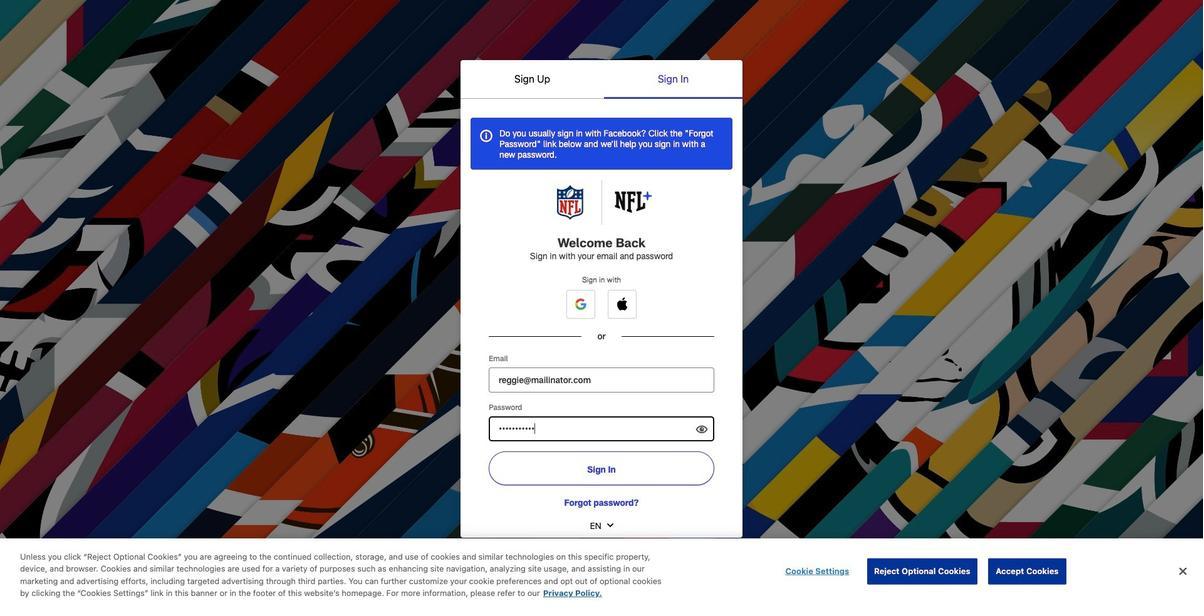 Task type: describe. For each thing, give the bounding box(es) containing it.
Enter email address email field
[[489, 368, 714, 393]]



Task type: locate. For each thing, give the bounding box(es) containing it.
tab
[[461, 61, 604, 99], [604, 61, 743, 99]]

heading
[[558, 235, 646, 250]]

2 tab from the left
[[604, 61, 743, 99]]

info element
[[478, 128, 495, 144]]

privacy alert dialog
[[0, 539, 1203, 607]]

1 tab from the left
[[461, 61, 604, 99]]

tab list
[[461, 60, 743, 99]]

visibility on element
[[694, 422, 709, 437]]

Enter password password field
[[489, 417, 714, 442]]



